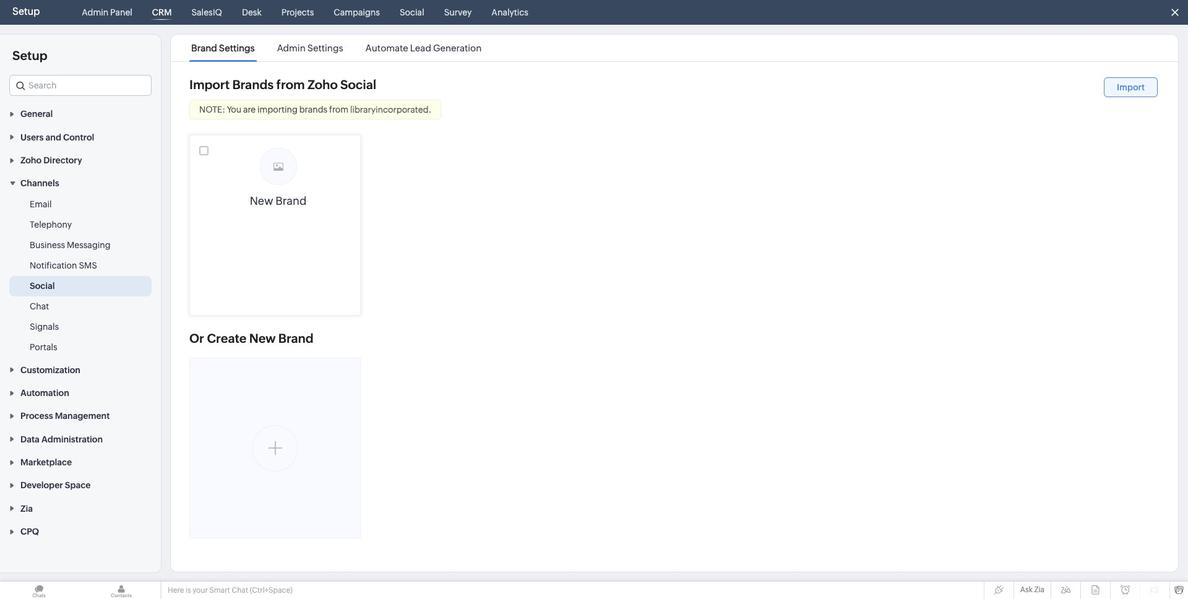 Task type: vqa. For each thing, say whether or not it's contained in the screenshot.
Products
no



Task type: locate. For each thing, give the bounding box(es) containing it.
survey link
[[439, 0, 477, 25]]

smart
[[209, 586, 230, 595]]

analytics
[[492, 7, 529, 17]]

(ctrl+space)
[[250, 586, 293, 595]]

contacts image
[[82, 582, 160, 599]]

your
[[193, 586, 208, 595]]

admin
[[82, 7, 108, 17]]

chats image
[[0, 582, 78, 599]]

campaigns link
[[329, 0, 385, 25]]

here
[[168, 586, 184, 595]]

projects link
[[277, 0, 319, 25]]

analytics link
[[487, 0, 534, 25]]

crm link
[[147, 0, 177, 25]]

salesiq link
[[187, 0, 227, 25]]

zia
[[1035, 586, 1045, 594]]

crm
[[152, 7, 172, 17]]



Task type: describe. For each thing, give the bounding box(es) containing it.
ask zia
[[1021, 586, 1045, 594]]

desk
[[242, 7, 262, 17]]

salesiq
[[192, 7, 222, 17]]

panel
[[110, 7, 132, 17]]

social
[[400, 7, 424, 17]]

desk link
[[237, 0, 267, 25]]

admin panel
[[82, 7, 132, 17]]

is
[[186, 586, 191, 595]]

here is your smart chat (ctrl+space)
[[168, 586, 293, 595]]

survey
[[444, 7, 472, 17]]

setup
[[12, 6, 40, 17]]

chat
[[232, 586, 248, 595]]

social link
[[395, 0, 429, 25]]

ask
[[1021, 586, 1033, 594]]

projects
[[281, 7, 314, 17]]

admin panel link
[[77, 0, 137, 25]]

campaigns
[[334, 7, 380, 17]]



